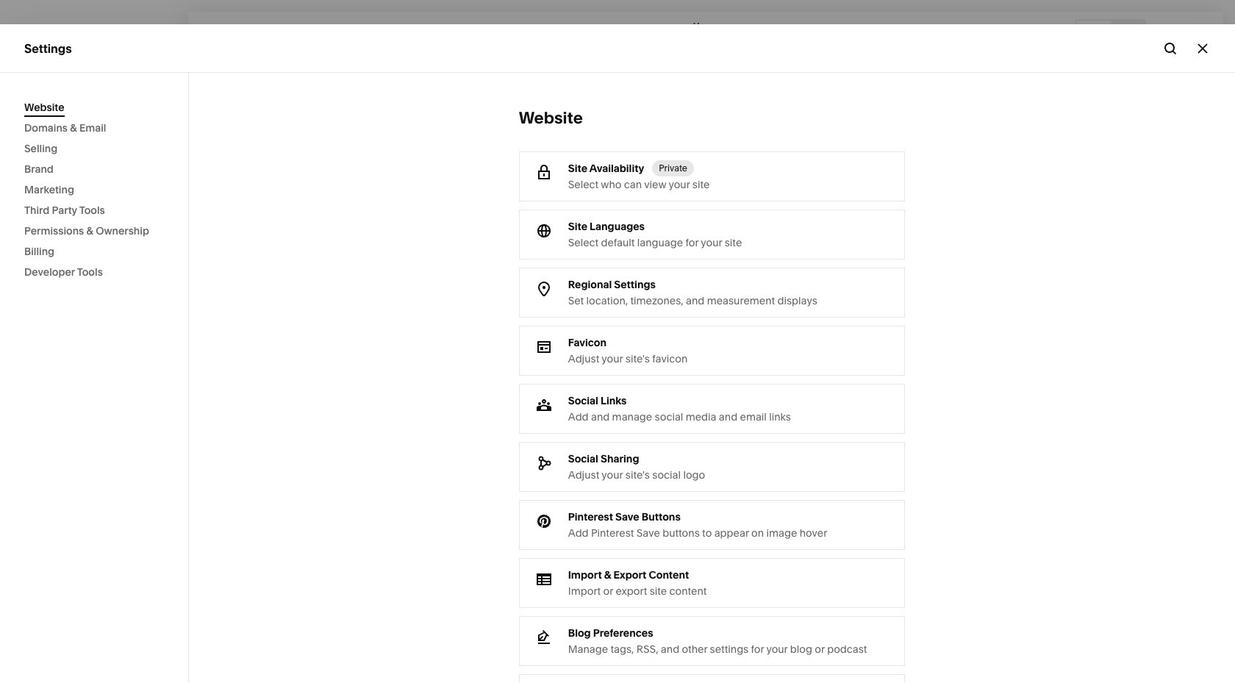 Task type: describe. For each thing, give the bounding box(es) containing it.
social links image
[[536, 455, 552, 471]]

logo squarespace image
[[24, 24, 40, 40]]

location image
[[536, 281, 552, 297]]

blog image
[[536, 629, 552, 646]]

lock image
[[536, 165, 552, 181]]

desktop image
[[1086, 24, 1102, 40]]

site preview image
[[1194, 24, 1210, 40]]

1 horizontal spatial search image
[[1163, 40, 1179, 56]]

mobile image
[[1120, 24, 1136, 40]]

global image
[[536, 223, 552, 239]]



Task type: locate. For each thing, give the bounding box(es) containing it.
website image
[[536, 339, 552, 355]]

0 horizontal spatial search image
[[147, 24, 163, 40]]

tab list
[[1077, 20, 1145, 44]]

logo pinterest image
[[536, 513, 552, 529]]

style image
[[1160, 24, 1176, 40]]

csv image
[[536, 571, 552, 588]]

people image
[[536, 397, 552, 413]]

search image
[[147, 24, 163, 40], [1163, 40, 1179, 56]]

cross large image
[[1195, 40, 1211, 56]]



Task type: vqa. For each thing, say whether or not it's contained in the screenshot.
world map IMAGE
no



